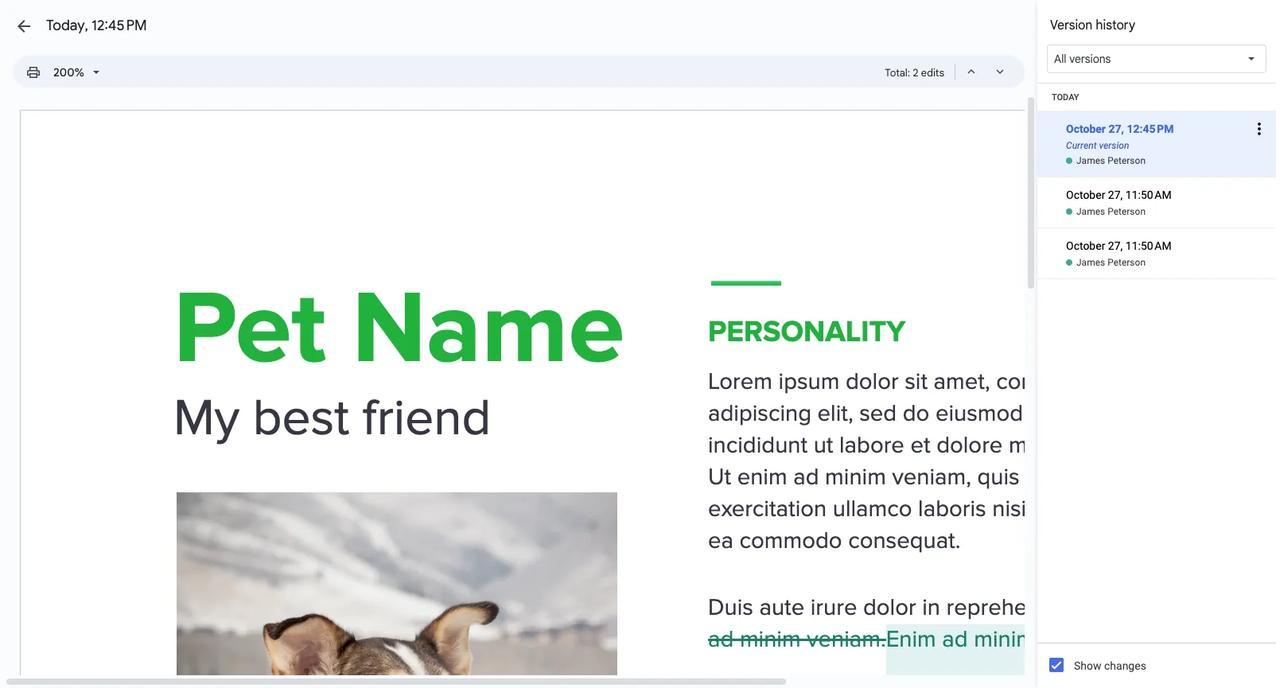 Task type: describe. For each thing, give the bounding box(es) containing it.
peterson for first cell from the top of the version history section
[[1108, 206, 1146, 217]]

all
[[1055, 52, 1067, 66]]

row group inside today, 12:45 pm application
[[1038, 84, 1277, 279]]

peterson for current version cell
[[1108, 155, 1146, 166]]

version history
[[1051, 18, 1136, 33]]

james peterson for current version cell
[[1077, 155, 1146, 166]]

peterson for 2nd cell from the top
[[1108, 257, 1146, 268]]

Show changes checkbox
[[1050, 658, 1064, 673]]

all versions
[[1055, 52, 1112, 66]]

more actions image
[[1251, 100, 1270, 158]]

Name this version text field
[[1064, 119, 1248, 139]]

today
[[1052, 92, 1080, 102]]

today, 12:45 pm application
[[0, 0, 1277, 689]]

current version
[[1067, 140, 1130, 151]]

current version cell
[[1038, 100, 1277, 158]]

1 james from the top
[[1077, 155, 1106, 166]]

version
[[1100, 140, 1130, 151]]

today,
[[46, 17, 88, 34]]

1 cell from the top
[[1038, 178, 1277, 205]]

total: 2 edits heading
[[885, 64, 945, 83]]

2
[[913, 66, 919, 80]]

12:45 pm
[[92, 17, 147, 34]]



Task type: locate. For each thing, give the bounding box(es) containing it.
3 peterson from the top
[[1108, 257, 1146, 268]]

Zoom field
[[47, 60, 107, 84]]

2 cell from the top
[[1038, 228, 1277, 256]]

peterson
[[1108, 155, 1146, 166], [1108, 206, 1146, 217], [1108, 257, 1146, 268]]

cell
[[1038, 178, 1277, 205], [1038, 228, 1277, 256]]

total: 2 edits
[[885, 66, 945, 80]]

2 james from the top
[[1077, 206, 1106, 217]]

james peterson
[[1077, 155, 1146, 166], [1077, 206, 1146, 217], [1077, 257, 1146, 268]]

main toolbar
[[19, 60, 107, 84]]

edits
[[922, 66, 945, 80]]

1 peterson from the top
[[1108, 155, 1146, 166]]

2 vertical spatial james peterson
[[1077, 257, 1146, 268]]

show changes
[[1075, 660, 1147, 673]]

1 james peterson from the top
[[1077, 155, 1146, 166]]

0 vertical spatial james peterson
[[1077, 155, 1146, 166]]

today, 12:45 pm
[[46, 17, 147, 34]]

3 james peterson from the top
[[1077, 257, 1146, 268]]

james
[[1077, 155, 1106, 166], [1077, 206, 1106, 217], [1077, 257, 1106, 268]]

1 vertical spatial james peterson
[[1077, 206, 1146, 217]]

versions
[[1070, 52, 1112, 66]]

0 vertical spatial james
[[1077, 155, 1106, 166]]

history
[[1096, 18, 1136, 33]]

2 vertical spatial peterson
[[1108, 257, 1146, 268]]

james peterson for first cell from the top of the version history section
[[1077, 206, 1146, 217]]

1 vertical spatial james
[[1077, 206, 1106, 217]]

1 vertical spatial cell
[[1038, 228, 1277, 256]]

all versions option
[[1055, 51, 1112, 67]]

2 peterson from the top
[[1108, 206, 1146, 217]]

changes
[[1105, 660, 1147, 673]]

row group
[[1038, 84, 1277, 279]]

show
[[1075, 660, 1102, 673]]

version history section
[[1038, 0, 1277, 689]]

0 vertical spatial peterson
[[1108, 155, 1146, 166]]

total:
[[885, 66, 911, 80]]

1 vertical spatial peterson
[[1108, 206, 1146, 217]]

2 james peterson from the top
[[1077, 206, 1146, 217]]

james peterson for 2nd cell from the top
[[1077, 257, 1146, 268]]

2 vertical spatial james
[[1077, 257, 1106, 268]]

3 james from the top
[[1077, 257, 1106, 268]]

today heading
[[1038, 84, 1277, 111]]

menu bar banner
[[0, 0, 1277, 95]]

Zoom text field
[[49, 61, 88, 84]]

0 vertical spatial cell
[[1038, 178, 1277, 205]]

version
[[1051, 18, 1093, 33]]

row group containing current version
[[1038, 84, 1277, 279]]

mode and view toolbar
[[885, 56, 1016, 88]]

current
[[1067, 140, 1097, 151]]



Task type: vqa. For each thing, say whether or not it's contained in the screenshot.
Apply layout a 'element'
no



